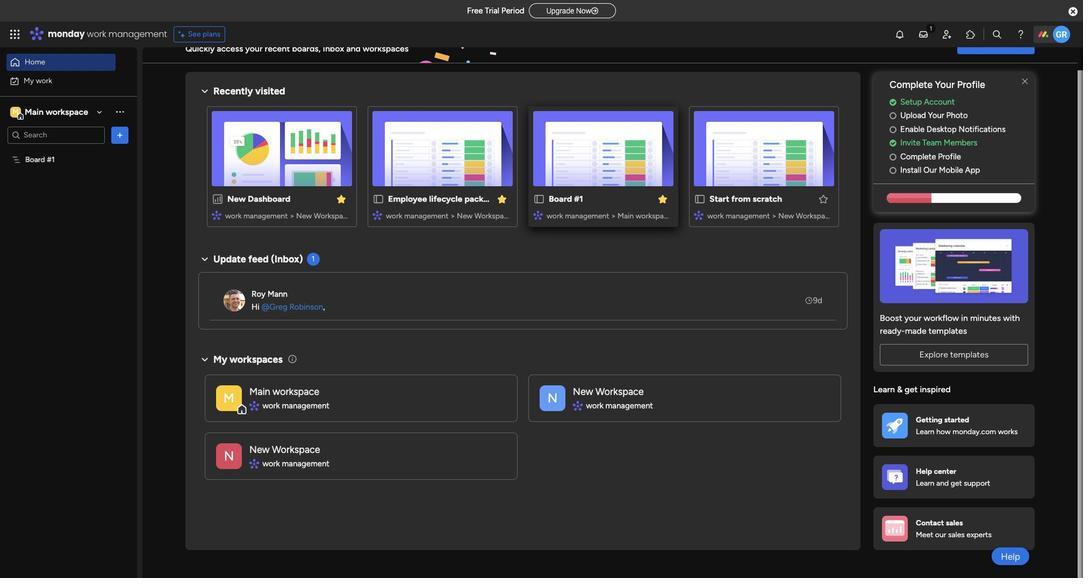 Task type: describe. For each thing, give the bounding box(es) containing it.
my work
[[24, 76, 52, 85]]

period
[[501, 6, 524, 16]]

start from scratch
[[710, 194, 782, 204]]

in
[[961, 313, 968, 324]]

dashboard
[[248, 194, 290, 204]]

employee lifecycle packages
[[388, 194, 502, 204]]

help image
[[1015, 29, 1026, 40]]

complete for complete profile
[[900, 152, 936, 162]]

give feedback
[[895, 38, 947, 48]]

complete profile
[[900, 152, 961, 162]]

board #1 list box
[[0, 148, 137, 314]]

mann
[[268, 290, 288, 299]]

boards,
[[292, 43, 321, 53]]

from
[[732, 194, 751, 204]]

recently
[[213, 85, 253, 97]]

see plans
[[188, 30, 220, 39]]

feedback
[[913, 38, 947, 48]]

check circle image for invite
[[890, 139, 897, 147]]

0 vertical spatial workspace image
[[540, 386, 566, 412]]

main inside workspace selection element
[[25, 107, 44, 117]]

meet
[[916, 531, 933, 540]]

install our mobile app
[[900, 166, 980, 175]]

ready-
[[880, 326, 905, 336]]

and inside 'help center learn and get support'
[[936, 480, 949, 489]]

0 vertical spatial learn
[[874, 385, 895, 395]]

monday
[[48, 28, 85, 40]]

monday.com
[[953, 428, 996, 437]]

start
[[710, 194, 729, 204]]

lifecycle
[[429, 194, 462, 204]]

now
[[576, 6, 591, 15]]

0 vertical spatial and
[[346, 43, 361, 53]]

with
[[1003, 313, 1020, 324]]

roy mann
[[252, 290, 288, 299]]

members
[[944, 138, 978, 148]]

help for help center learn and get support
[[916, 467, 932, 477]]

notifications image
[[895, 29, 905, 40]]

remove from favorites image
[[497, 194, 507, 205]]

learn & get inspired
[[874, 385, 951, 395]]

circle o image for complete
[[890, 153, 897, 161]]

recent
[[265, 43, 290, 53]]

#1 inside board #1 list box
[[47, 155, 55, 164]]

> for from
[[772, 212, 777, 221]]

search everything image
[[992, 29, 1003, 40]]

monday work management
[[48, 28, 167, 40]]

0 horizontal spatial your
[[245, 43, 263, 53]]

templates image image
[[883, 229, 1025, 304]]

0 vertical spatial n
[[548, 391, 558, 406]]

public dashboard image
[[212, 194, 224, 205]]

home button
[[6, 54, 116, 71]]

feed
[[248, 254, 269, 266]]

upload your photo
[[900, 111, 968, 121]]

search
[[999, 38, 1026, 48]]

1 vertical spatial workspace image
[[216, 386, 242, 412]]

2 vertical spatial workspace
[[273, 386, 319, 398]]

upload
[[900, 111, 926, 121]]

employee
[[388, 194, 427, 204]]

get inside 'help center learn and get support'
[[951, 480, 962, 489]]

how
[[936, 428, 951, 437]]

complete for complete your profile
[[890, 79, 933, 91]]

circle o image for upload
[[890, 112, 897, 120]]

templates inside button
[[950, 350, 989, 360]]

install
[[900, 166, 922, 175]]

invite members image
[[942, 29, 953, 40]]

work management > main workspace
[[547, 212, 672, 221]]

1 image
[[926, 22, 936, 34]]

plans
[[203, 30, 220, 39]]

desktop
[[927, 125, 957, 134]]

trial
[[485, 6, 499, 16]]

remove from favorites image for new dashboard
[[336, 194, 347, 205]]

notifications
[[959, 125, 1006, 134]]

enable
[[900, 125, 925, 134]]

learn for help
[[916, 480, 935, 489]]

check circle image for setup
[[890, 98, 897, 106]]

getting started element
[[874, 405, 1035, 448]]

your inside 'boost your workflow in minutes with ready-made templates'
[[905, 313, 922, 324]]

boost
[[880, 313, 902, 324]]

public board image for employee lifecycle packages
[[373, 194, 384, 205]]

inbox image
[[918, 29, 929, 40]]

enable desktop notifications
[[900, 125, 1006, 134]]

inspired
[[920, 385, 951, 395]]

packages
[[465, 194, 502, 204]]

public board image
[[533, 194, 545, 205]]

upgrade now link
[[529, 3, 616, 18]]

my workspaces
[[213, 354, 283, 366]]

&
[[897, 385, 903, 395]]

workspace inside quick search results list box
[[636, 212, 672, 221]]

close update feed (inbox) image
[[198, 253, 211, 266]]

remove from favorites image for board #1
[[657, 194, 668, 205]]

give
[[895, 38, 911, 48]]

dapulse close image
[[1069, 6, 1078, 17]]

9d
[[813, 296, 822, 306]]

help center learn and get support
[[916, 467, 990, 489]]

explore
[[919, 350, 948, 360]]

my for my work
[[24, 76, 34, 85]]

workflow
[[924, 313, 959, 324]]

0 vertical spatial workspace image
[[10, 106, 21, 118]]

new dashboard
[[227, 194, 290, 204]]

account
[[924, 97, 955, 107]]

my for my workspaces
[[213, 354, 227, 366]]

free trial period
[[467, 6, 524, 16]]

templates inside 'boost your workflow in minutes with ready-made templates'
[[929, 326, 967, 336]]

close recently visited image
[[198, 85, 211, 98]]

apps image
[[965, 29, 976, 40]]

quick search results list box
[[198, 98, 848, 240]]

home
[[25, 58, 45, 67]]

explore templates
[[919, 350, 989, 360]]

upload your photo link
[[890, 110, 1035, 122]]

team
[[923, 138, 942, 148]]

help for help
[[1001, 552, 1020, 563]]

update feed (inbox)
[[213, 254, 303, 266]]

public board image for start from scratch
[[694, 194, 706, 205]]

greg robinson image
[[1053, 26, 1070, 43]]

minutes
[[970, 313, 1001, 324]]

v2 user feedback image
[[882, 37, 890, 49]]

dapulse x slim image
[[1019, 75, 1032, 88]]

center
[[934, 467, 957, 477]]

quick
[[975, 38, 997, 48]]

> for dashboard
[[290, 212, 294, 221]]

roy
[[252, 290, 266, 299]]

1 horizontal spatial workspaces
[[363, 43, 409, 53]]

workspace options image
[[115, 107, 125, 117]]



Task type: vqa. For each thing, say whether or not it's contained in the screenshot.
3 at bottom
no



Task type: locate. For each thing, give the bounding box(es) containing it.
1 horizontal spatial get
[[951, 480, 962, 489]]

option
[[0, 150, 137, 152]]

0 horizontal spatial workspaces
[[230, 354, 283, 366]]

add to favorites image
[[818, 194, 829, 205]]

2 public board image from the left
[[694, 194, 706, 205]]

circle o image up circle o image
[[890, 112, 897, 120]]

workspace image
[[10, 106, 21, 118], [216, 386, 242, 412]]

1 vertical spatial get
[[951, 480, 962, 489]]

1 horizontal spatial main
[[249, 386, 270, 398]]

templates down the workflow
[[929, 326, 967, 336]]

1 horizontal spatial and
[[936, 480, 949, 489]]

your
[[935, 79, 955, 91], [928, 111, 944, 121]]

recently visited
[[213, 85, 285, 97]]

board #1 right public board icon
[[549, 194, 583, 204]]

learn down the "getting"
[[916, 428, 935, 437]]

invite team members
[[900, 138, 978, 148]]

2 > from the left
[[450, 212, 455, 221]]

help
[[916, 467, 932, 477], [1001, 552, 1020, 563]]

app
[[965, 166, 980, 175]]

1 public board image from the left
[[373, 194, 384, 205]]

enable desktop notifications link
[[890, 124, 1035, 136]]

1 vertical spatial your
[[905, 313, 922, 324]]

> for #1
[[611, 212, 616, 221]]

1 remove from favorites image from the left
[[336, 194, 347, 205]]

profile inside 'link'
[[938, 152, 961, 162]]

profile up setup account link on the top right of page
[[957, 79, 985, 91]]

sales right our
[[948, 531, 965, 540]]

1 horizontal spatial your
[[905, 313, 922, 324]]

1 vertical spatial my
[[213, 354, 227, 366]]

quick search button
[[957, 33, 1035, 54]]

1 horizontal spatial my
[[213, 354, 227, 366]]

1 vertical spatial workspace image
[[216, 444, 242, 470]]

circle o image inside upload your photo link
[[890, 112, 897, 120]]

public board image left start
[[694, 194, 706, 205]]

quickly
[[185, 43, 215, 53]]

0 horizontal spatial help
[[916, 467, 932, 477]]

complete inside 'link'
[[900, 152, 936, 162]]

circle o image down circle o image
[[890, 153, 897, 161]]

main workspace inside workspace selection element
[[25, 107, 88, 117]]

0 vertical spatial new workspace
[[573, 386, 644, 398]]

work management > new workspace
[[225, 212, 351, 221], [386, 212, 512, 221], [707, 212, 833, 221]]

your
[[245, 43, 263, 53], [905, 313, 922, 324]]

0 horizontal spatial work management > new workspace
[[225, 212, 351, 221]]

0 vertical spatial your
[[245, 43, 263, 53]]

> for lifecycle
[[450, 212, 455, 221]]

board inside list box
[[25, 155, 45, 164]]

my
[[24, 76, 34, 85], [213, 354, 227, 366]]

board inside quick search results list box
[[549, 194, 572, 204]]

our
[[935, 531, 946, 540]]

getting
[[916, 416, 943, 425]]

1 vertical spatial n
[[224, 449, 234, 464]]

circle o image left the install at the top right of page
[[890, 167, 897, 175]]

setup account
[[900, 97, 955, 107]]

work
[[87, 28, 106, 40], [36, 76, 52, 85], [225, 212, 242, 221], [386, 212, 402, 221], [547, 212, 563, 221], [707, 212, 724, 221], [262, 401, 280, 411], [586, 401, 604, 411], [262, 459, 280, 469]]

#1 down "search in workspace" field
[[47, 155, 55, 164]]

made
[[905, 326, 927, 336]]

0 horizontal spatial n
[[224, 449, 234, 464]]

1 vertical spatial complete
[[900, 152, 936, 162]]

circle o image inside complete profile 'link'
[[890, 153, 897, 161]]

profile
[[957, 79, 985, 91], [938, 152, 961, 162]]

contact sales element
[[874, 508, 1035, 551]]

1 vertical spatial your
[[928, 111, 944, 121]]

circle o image
[[890, 112, 897, 120], [890, 153, 897, 161], [890, 167, 897, 175]]

0 horizontal spatial board
[[25, 155, 45, 164]]

0 vertical spatial m
[[12, 107, 19, 116]]

1 circle o image from the top
[[890, 112, 897, 120]]

support
[[964, 480, 990, 489]]

check circle image
[[890, 98, 897, 106], [890, 139, 897, 147]]

2 remove from favorites image from the left
[[657, 194, 668, 205]]

and down center
[[936, 480, 949, 489]]

see
[[188, 30, 201, 39]]

workspaces right inbox
[[363, 43, 409, 53]]

install our mobile app link
[[890, 165, 1035, 177]]

setup account link
[[890, 96, 1035, 108]]

2 circle o image from the top
[[890, 153, 897, 161]]

help inside "button"
[[1001, 552, 1020, 563]]

management
[[108, 28, 167, 40], [243, 212, 288, 221], [404, 212, 449, 221], [565, 212, 609, 221], [726, 212, 770, 221], [282, 401, 330, 411], [606, 401, 653, 411], [282, 459, 330, 469]]

work management > new workspace for from
[[707, 212, 833, 221]]

0 horizontal spatial get
[[905, 385, 918, 395]]

work management > new workspace down dashboard
[[225, 212, 351, 221]]

n
[[548, 391, 558, 406], [224, 449, 234, 464]]

complete your profile
[[890, 79, 985, 91]]

0 vertical spatial #1
[[47, 155, 55, 164]]

0 horizontal spatial my
[[24, 76, 34, 85]]

1 vertical spatial templates
[[950, 350, 989, 360]]

get
[[905, 385, 918, 395], [951, 480, 962, 489]]

upgrade
[[547, 6, 574, 15]]

learn left "&"
[[874, 385, 895, 395]]

sales up our
[[946, 519, 963, 528]]

help center element
[[874, 457, 1035, 500]]

complete profile link
[[890, 151, 1035, 163]]

2 horizontal spatial work management > new workspace
[[707, 212, 833, 221]]

0 vertical spatial complete
[[890, 79, 933, 91]]

contact
[[916, 519, 944, 528]]

learn inside 'help center learn and get support'
[[916, 480, 935, 489]]

explore templates button
[[880, 344, 1028, 366]]

0 horizontal spatial main
[[25, 107, 44, 117]]

0 horizontal spatial and
[[346, 43, 361, 53]]

check circle image down circle o image
[[890, 139, 897, 147]]

1 vertical spatial board
[[549, 194, 572, 204]]

my work button
[[6, 72, 116, 90]]

works
[[998, 428, 1018, 437]]

sales
[[946, 519, 963, 528], [948, 531, 965, 540]]

and right inbox
[[346, 43, 361, 53]]

started
[[944, 416, 969, 425]]

templates
[[929, 326, 967, 336], [950, 350, 989, 360]]

0 vertical spatial board
[[25, 155, 45, 164]]

m for topmost workspace image
[[12, 107, 19, 116]]

access
[[217, 43, 243, 53]]

0 vertical spatial main workspace
[[25, 107, 88, 117]]

work management > new workspace down lifecycle
[[386, 212, 512, 221]]

invite
[[900, 138, 921, 148]]

options image
[[115, 130, 125, 141]]

new workspace
[[573, 386, 644, 398], [249, 444, 320, 456]]

2 work management > new workspace from the left
[[386, 212, 512, 221]]

0 horizontal spatial public board image
[[373, 194, 384, 205]]

2 vertical spatial main
[[249, 386, 270, 398]]

0 vertical spatial check circle image
[[890, 98, 897, 106]]

your left recent
[[245, 43, 263, 53]]

remove from favorites image
[[336, 194, 347, 205], [657, 194, 668, 205]]

1 vertical spatial new workspace
[[249, 444, 320, 456]]

Search in workspace field
[[23, 129, 90, 141]]

main workspace down my workspaces
[[249, 386, 319, 398]]

0 vertical spatial help
[[916, 467, 932, 477]]

getting started learn how monday.com works
[[916, 416, 1018, 437]]

help inside 'help center learn and get support'
[[916, 467, 932, 477]]

1 horizontal spatial n
[[548, 391, 558, 406]]

1 horizontal spatial board #1
[[549, 194, 583, 204]]

workspace for start from scratch
[[796, 212, 833, 221]]

1 work management > new workspace from the left
[[225, 212, 351, 221]]

visited
[[255, 85, 285, 97]]

1 vertical spatial help
[[1001, 552, 1020, 563]]

2 vertical spatial circle o image
[[890, 167, 897, 175]]

board #1 down "search in workspace" field
[[25, 155, 55, 164]]

1 horizontal spatial workspace image
[[540, 386, 566, 412]]

0 vertical spatial workspace
[[46, 107, 88, 117]]

your down account
[[928, 111, 944, 121]]

1 vertical spatial workspaces
[[230, 354, 283, 366]]

0 vertical spatial my
[[24, 76, 34, 85]]

board #1 inside list box
[[25, 155, 55, 164]]

2 check circle image from the top
[[890, 139, 897, 147]]

workspace
[[314, 212, 351, 221], [475, 212, 512, 221], [796, 212, 833, 221], [596, 386, 644, 398], [272, 444, 320, 456]]

0 horizontal spatial workspace image
[[216, 444, 242, 470]]

your up account
[[935, 79, 955, 91]]

0 horizontal spatial workspace image
[[10, 106, 21, 118]]

circle o image inside install our mobile app link
[[890, 167, 897, 175]]

check circle image inside setup account link
[[890, 98, 897, 106]]

our
[[924, 166, 937, 175]]

1 vertical spatial #1
[[574, 194, 583, 204]]

quickly access your recent boards, inbox and workspaces
[[185, 43, 409, 53]]

board down "search in workspace" field
[[25, 155, 45, 164]]

circle o image
[[890, 126, 897, 134]]

#1 inside quick search results list box
[[574, 194, 583, 204]]

1 vertical spatial circle o image
[[890, 153, 897, 161]]

2 vertical spatial learn
[[916, 480, 935, 489]]

inbox
[[323, 43, 344, 53]]

1 horizontal spatial new workspace
[[573, 386, 644, 398]]

work management > new workspace down scratch
[[707, 212, 833, 221]]

get right "&"
[[905, 385, 918, 395]]

2 horizontal spatial workspace
[[636, 212, 672, 221]]

0 vertical spatial templates
[[929, 326, 967, 336]]

0 horizontal spatial new workspace
[[249, 444, 320, 456]]

complete up setup
[[890, 79, 933, 91]]

1 horizontal spatial remove from favorites image
[[657, 194, 668, 205]]

0 horizontal spatial m
[[12, 107, 19, 116]]

learn inside getting started learn how monday.com works
[[916, 428, 935, 437]]

see plans button
[[173, 26, 225, 42]]

>
[[290, 212, 294, 221], [450, 212, 455, 221], [611, 212, 616, 221], [772, 212, 777, 221]]

board #1 inside quick search results list box
[[549, 194, 583, 204]]

#1 up work management > main workspace
[[574, 194, 583, 204]]

3 > from the left
[[611, 212, 616, 221]]

m inside workspace selection element
[[12, 107, 19, 116]]

main workspace
[[25, 107, 88, 117], [249, 386, 319, 398]]

0 vertical spatial circle o image
[[890, 112, 897, 120]]

main inside quick search results list box
[[618, 212, 634, 221]]

1 horizontal spatial board
[[549, 194, 572, 204]]

work inside button
[[36, 76, 52, 85]]

1 horizontal spatial public board image
[[694, 194, 706, 205]]

1 horizontal spatial #1
[[574, 194, 583, 204]]

experts
[[967, 531, 992, 540]]

0 vertical spatial sales
[[946, 519, 963, 528]]

1 vertical spatial board #1
[[549, 194, 583, 204]]

main workspace up "search in workspace" field
[[25, 107, 88, 117]]

workspace image
[[540, 386, 566, 412], [216, 444, 242, 470]]

dapulse rightstroke image
[[591, 7, 598, 15]]

complete up the install at the top right of page
[[900, 152, 936, 162]]

0 horizontal spatial workspace
[[46, 107, 88, 117]]

work management > new workspace for dashboard
[[225, 212, 351, 221]]

free
[[467, 6, 483, 16]]

1 horizontal spatial help
[[1001, 552, 1020, 563]]

1 check circle image from the top
[[890, 98, 897, 106]]

check circle image left setup
[[890, 98, 897, 106]]

workspace for employee lifecycle packages
[[475, 212, 512, 221]]

new
[[227, 194, 246, 204], [296, 212, 312, 221], [457, 212, 473, 221], [778, 212, 794, 221], [573, 386, 593, 398], [249, 444, 270, 456]]

3 work management > new workspace from the left
[[707, 212, 833, 221]]

workspace inside workspace selection element
[[46, 107, 88, 117]]

your for upload
[[928, 111, 944, 121]]

learn down center
[[916, 480, 935, 489]]

m for workspace image to the bottom
[[224, 391, 234, 406]]

0 vertical spatial profile
[[957, 79, 985, 91]]

profile up mobile
[[938, 152, 961, 162]]

1 horizontal spatial workspace image
[[216, 386, 242, 412]]

roy mann image
[[224, 290, 245, 312]]

board right public board icon
[[549, 194, 572, 204]]

0 vertical spatial your
[[935, 79, 955, 91]]

update
[[213, 254, 246, 266]]

close my workspaces image
[[198, 354, 211, 366]]

0 horizontal spatial board #1
[[25, 155, 55, 164]]

2 horizontal spatial main
[[618, 212, 634, 221]]

1 vertical spatial m
[[224, 391, 234, 406]]

m
[[12, 107, 19, 116], [224, 391, 234, 406]]

learn for getting
[[916, 428, 935, 437]]

circle o image for install
[[890, 167, 897, 175]]

check circle image inside invite team members link
[[890, 139, 897, 147]]

1 vertical spatial main workspace
[[249, 386, 319, 398]]

1 vertical spatial profile
[[938, 152, 961, 162]]

0 vertical spatial board #1
[[25, 155, 55, 164]]

0 vertical spatial main
[[25, 107, 44, 117]]

my inside button
[[24, 76, 34, 85]]

work management > new workspace for lifecycle
[[386, 212, 512, 221]]

setup
[[900, 97, 922, 107]]

0 horizontal spatial main workspace
[[25, 107, 88, 117]]

0 vertical spatial get
[[905, 385, 918, 395]]

1 vertical spatial sales
[[948, 531, 965, 540]]

3 circle o image from the top
[[890, 167, 897, 175]]

invite team members link
[[890, 137, 1035, 149]]

0 vertical spatial workspaces
[[363, 43, 409, 53]]

workspaces right the close my workspaces image
[[230, 354, 283, 366]]

1 vertical spatial and
[[936, 480, 949, 489]]

get down center
[[951, 480, 962, 489]]

your inside upload your photo link
[[928, 111, 944, 121]]

1 vertical spatial check circle image
[[890, 139, 897, 147]]

board
[[25, 155, 45, 164], [549, 194, 572, 204]]

public board image left the employee
[[373, 194, 384, 205]]

1 horizontal spatial workspace
[[273, 386, 319, 398]]

select product image
[[10, 29, 20, 40]]

workspace selection element
[[10, 106, 90, 120]]

1 horizontal spatial main workspace
[[249, 386, 319, 398]]

board #1
[[25, 155, 55, 164], [549, 194, 583, 204]]

work management
[[262, 401, 330, 411], [586, 401, 653, 411], [262, 459, 330, 469]]

1 vertical spatial workspace
[[636, 212, 672, 221]]

v2 bolt switch image
[[966, 37, 972, 49]]

1 vertical spatial main
[[618, 212, 634, 221]]

learn
[[874, 385, 895, 395], [916, 428, 935, 437], [916, 480, 935, 489]]

your up made
[[905, 313, 922, 324]]

my down "home"
[[24, 76, 34, 85]]

public board image
[[373, 194, 384, 205], [694, 194, 706, 205]]

0 horizontal spatial #1
[[47, 155, 55, 164]]

quick search
[[975, 38, 1026, 48]]

1 vertical spatial learn
[[916, 428, 935, 437]]

my right the close my workspaces image
[[213, 354, 227, 366]]

upgrade now
[[547, 6, 591, 15]]

your for complete
[[935, 79, 955, 91]]

1 horizontal spatial m
[[224, 391, 234, 406]]

1 > from the left
[[290, 212, 294, 221]]

0 horizontal spatial remove from favorites image
[[336, 194, 347, 205]]

workspace for new dashboard
[[314, 212, 351, 221]]

1 horizontal spatial work management > new workspace
[[386, 212, 512, 221]]

#1
[[47, 155, 55, 164], [574, 194, 583, 204]]

4 > from the left
[[772, 212, 777, 221]]

templates right explore
[[950, 350, 989, 360]]

(inbox)
[[271, 254, 303, 266]]



